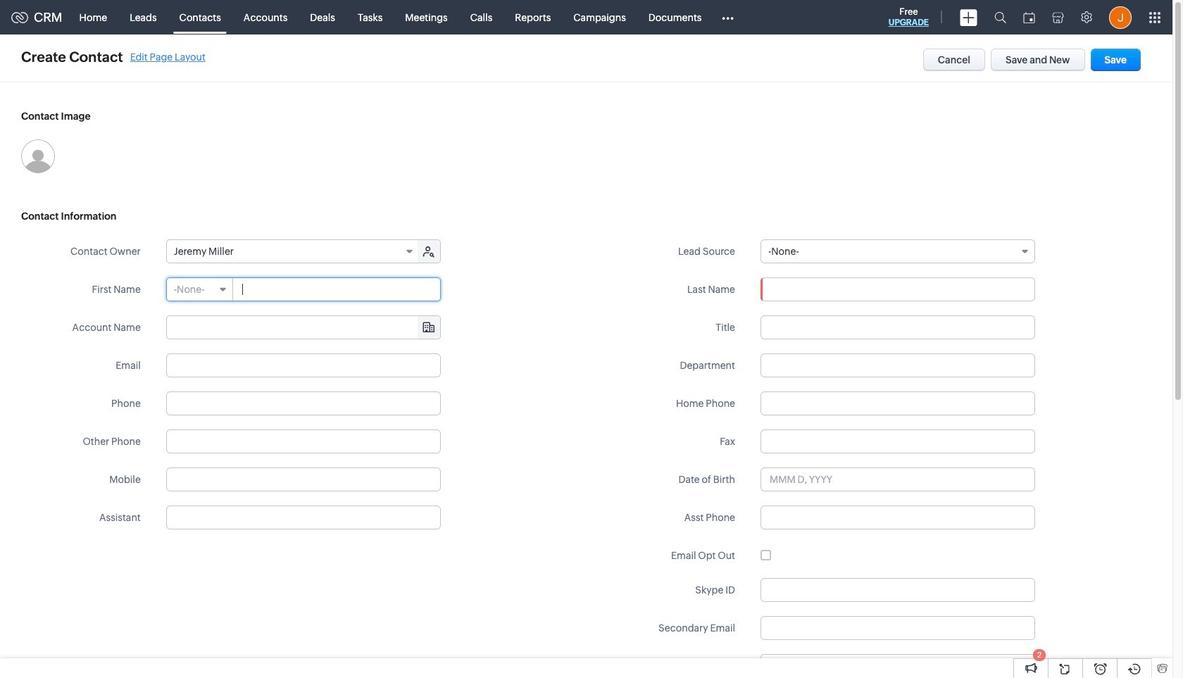 Task type: describe. For each thing, give the bounding box(es) containing it.
Other Modules field
[[713, 6, 744, 29]]

image image
[[21, 140, 55, 173]]

create menu element
[[952, 0, 987, 34]]



Task type: locate. For each thing, give the bounding box(es) containing it.
None text field
[[234, 278, 440, 301], [761, 316, 1036, 340], [166, 354, 441, 378], [761, 354, 1036, 378], [166, 392, 441, 416], [761, 392, 1036, 416], [166, 430, 441, 454], [761, 506, 1036, 530], [761, 579, 1036, 603], [234, 278, 440, 301], [761, 316, 1036, 340], [166, 354, 441, 378], [761, 354, 1036, 378], [166, 392, 441, 416], [761, 392, 1036, 416], [166, 430, 441, 454], [761, 506, 1036, 530], [761, 579, 1036, 603]]

calendar image
[[1024, 12, 1036, 23]]

search image
[[995, 11, 1007, 23]]

None field
[[761, 240, 1036, 264], [167, 240, 419, 263], [167, 278, 233, 301], [167, 316, 440, 339], [761, 240, 1036, 264], [167, 240, 419, 263], [167, 278, 233, 301], [167, 316, 440, 339]]

profile image
[[1110, 6, 1132, 29]]

create menu image
[[960, 9, 978, 26]]

None text field
[[761, 278, 1036, 302], [167, 316, 440, 339], [761, 430, 1036, 454], [166, 468, 441, 492], [166, 506, 441, 530], [761, 617, 1036, 641], [780, 655, 1035, 678], [761, 278, 1036, 302], [167, 316, 440, 339], [761, 430, 1036, 454], [166, 468, 441, 492], [166, 506, 441, 530], [761, 617, 1036, 641], [780, 655, 1035, 678]]

search element
[[987, 0, 1015, 35]]

MMM D, YYYY text field
[[761, 468, 1036, 492]]

profile element
[[1101, 0, 1141, 34]]

logo image
[[11, 12, 28, 23]]



